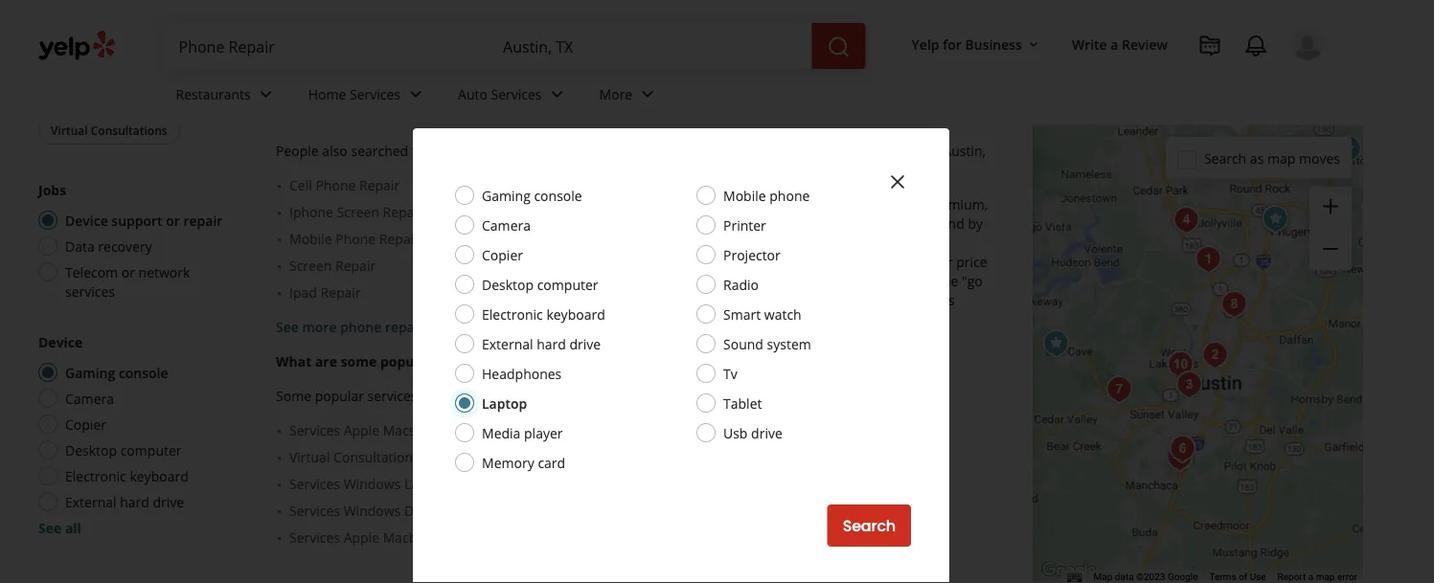 Task type: locate. For each thing, give the bounding box(es) containing it.
people right the did
[[340, 88, 385, 106]]

1 horizontal spatial consultations
[[334, 448, 419, 466]]

©2023
[[1137, 572, 1166, 583]]

close image
[[886, 171, 909, 194]]

2 tx? from the left
[[775, 107, 798, 125]]

desktop down screen repair link
[[482, 275, 534, 294]]

0 vertical spatial external
[[482, 335, 533, 353]]

0 horizontal spatial copier
[[65, 415, 106, 434]]

search for search
[[843, 516, 896, 537]]

repair inside "in a city like austin where everything is at a premium, it's good to know that a company will repair, stand by their work and be fair.  we had an issue with our iphone and they fixed it rapidly and at a very fair price compared to everyone else.  atx cell repair is the "go to" for all your mobile phone repair needs hands down....."
[[881, 272, 921, 290]]

cell inside "in a city like austin where everything is at a premium, it's good to know that a company will repair, stand by their work and be fair.  we had an issue with our iphone and they fixed it rapidly and at a very fair price compared to everyone else.  atx cell repair is the "go to" for all your mobile phone repair needs hands down....."
[[855, 272, 878, 290]]

tv
[[723, 365, 738, 383]]

2 horizontal spatial 24 chevron down v2 image
[[636, 83, 659, 106]]

1 horizontal spatial desktop computer
[[482, 275, 598, 294]]

24 chevron down v2 image inside more link
[[636, 83, 659, 106]]

0 vertical spatial electronic keyboard
[[482, 305, 605, 323]]

gaming
[[482, 186, 531, 205], [65, 364, 115, 382]]

camera
[[482, 216, 531, 234], [65, 390, 114, 408]]

1 vertical spatial are
[[315, 352, 337, 370]]

in up people
[[276, 107, 289, 125]]

more down down....."
[[677, 345, 712, 363]]

0 horizontal spatial popular
[[315, 387, 364, 405]]

our
[[928, 233, 950, 252]]

0 horizontal spatial tx?
[[343, 107, 366, 125]]

what up some
[[276, 352, 312, 370]]

include:
[[531, 387, 580, 405]]

frankenstein computers image
[[1216, 286, 1254, 324]]

1 horizontal spatial external
[[482, 335, 533, 353]]

screen up ipad
[[289, 256, 332, 275]]

are inside what are people saying about data recovery services in austin, tx?
[[690, 88, 712, 106]]

repair up mobile phone repair link
[[383, 203, 423, 221]]

1 tx? from the left
[[343, 107, 366, 125]]

services down austin.
[[436, 352, 490, 370]]

24 chevron down v2 image
[[404, 83, 427, 106]]

media
[[482, 424, 521, 442]]

telecom or network services
[[65, 263, 190, 300]]

in right these
[[471, 141, 483, 160]]

a right write
[[1111, 35, 1119, 53]]

1up repairs image
[[1171, 366, 1209, 404]]

people
[[276, 141, 319, 160]]

consultations down macs
[[334, 448, 419, 466]]

recovery down the headphones
[[474, 387, 528, 405]]

1 24 chevron down v2 image from the left
[[255, 83, 278, 106]]

cell up iphone
[[289, 176, 312, 194]]

24 chevron down v2 image right restaurants
[[255, 83, 278, 106]]

0 vertical spatial external hard drive
[[482, 335, 601, 353]]

rapidly
[[802, 253, 845, 271]]

austin, up review
[[724, 107, 772, 125]]

will
[[861, 214, 882, 232]]

virtual down some
[[289, 448, 330, 466]]

1 vertical spatial hard
[[120, 493, 149, 511]]

repair
[[573, 88, 614, 106], [183, 211, 223, 229], [834, 291, 872, 309], [385, 318, 424, 336]]

people inside what did people search for similar to phone repair in austin, tx?
[[340, 88, 385, 106]]

popular up some popular services for data recovery include:
[[380, 352, 433, 370]]

consultations down responding
[[91, 122, 167, 138]]

screen
[[337, 203, 379, 221], [289, 256, 332, 275]]

0 vertical spatial keyboard
[[547, 305, 605, 323]]

desktop up see all button
[[65, 441, 117, 459]]

are up review
[[690, 88, 712, 106]]

0 vertical spatial camera
[[482, 216, 531, 234]]

saying
[[764, 88, 807, 106]]

hard inside search dialog
[[537, 335, 566, 353]]

austin,
[[292, 107, 340, 125], [724, 107, 772, 125], [943, 141, 986, 160]]

consultations inside virtual consultations button
[[91, 122, 167, 138]]

repair down atx
[[834, 291, 872, 309]]

1 vertical spatial cell
[[855, 272, 878, 290]]

1 horizontal spatial or
[[166, 211, 180, 229]]

0 vertical spatial apple
[[344, 421, 380, 439]]

0 vertical spatial popular
[[380, 352, 433, 370]]

what inside what are people saying about data recovery services in austin, tx?
[[651, 88, 686, 106]]

virtual consultations link
[[289, 448, 620, 467]]

is inside 'this is a review for a data recovery business in austin, tx:'
[[680, 141, 689, 160]]

open
[[51, 13, 81, 29]]

search inside search button
[[843, 516, 896, 537]]

1 horizontal spatial are
[[690, 88, 712, 106]]

virtual
[[51, 122, 88, 138], [289, 448, 330, 466]]

tx? down 'saying' at the top right
[[775, 107, 798, 125]]

cell inside cell phone repair iphone screen repair mobile phone repair screen repair ipad repair
[[289, 176, 312, 194]]

google image
[[1038, 559, 1101, 584]]

0 horizontal spatial austin,
[[292, 107, 340, 125]]

None search field
[[163, 23, 870, 69]]

pcs
[[460, 502, 483, 520]]

usb
[[723, 424, 748, 442]]

frequently
[[276, 37, 379, 64]]

more down ipad
[[302, 318, 337, 336]]

0 vertical spatial search
[[1204, 149, 1247, 167]]

electronic up the headphones
[[482, 305, 543, 323]]

for inside 'this is a review for a data recovery business in austin, tx:'
[[748, 141, 767, 160]]

and down an
[[848, 253, 872, 271]]

desktop computer
[[482, 275, 598, 294], [65, 441, 182, 459]]

option group
[[33, 180, 238, 301], [33, 333, 238, 538]]

1 vertical spatial computer
[[120, 441, 182, 459]]

popular down some on the bottom of the page
[[315, 387, 364, 405]]

card
[[538, 454, 565, 472]]

map
[[1268, 149, 1296, 167], [1316, 572, 1335, 583]]

1 horizontal spatial popular
[[380, 352, 433, 370]]

0 horizontal spatial map
[[1268, 149, 1296, 167]]

1 horizontal spatial people
[[715, 88, 761, 106]]

1 apple from the top
[[344, 421, 380, 439]]

error
[[1338, 572, 1358, 583]]

gaming console down the telecom or network services at the left
[[65, 364, 168, 382]]

1 vertical spatial consultations
[[334, 448, 419, 466]]

data right the about
[[854, 88, 884, 106]]

1 vertical spatial to
[[707, 214, 720, 232]]

1 horizontal spatial keyboard
[[547, 305, 605, 323]]

at down issue
[[875, 253, 888, 271]]

1up repairs image
[[1196, 336, 1235, 375]]

radio
[[723, 275, 759, 294]]

1 vertical spatial electronic keyboard
[[65, 467, 189, 485]]

gaming console down austin:
[[482, 186, 582, 205]]

austin, for people
[[292, 107, 340, 125]]

0 horizontal spatial hard
[[120, 493, 149, 511]]

0 vertical spatial computer
[[537, 275, 598, 294]]

external hard drive
[[482, 335, 601, 353], [65, 493, 184, 511]]

drive
[[570, 335, 601, 353], [751, 424, 783, 442], [153, 493, 184, 511]]

a left review
[[693, 141, 700, 160]]

and up they
[[718, 233, 742, 252]]

mobile up know
[[723, 186, 766, 205]]

0 horizontal spatial desktop
[[65, 441, 117, 459]]

1 horizontal spatial console
[[534, 186, 582, 205]]

group
[[1310, 186, 1352, 271]]

external hard drive up see all button
[[65, 493, 184, 511]]

1 people from the left
[[340, 88, 385, 106]]

windows left laptops
[[344, 475, 401, 493]]

map region
[[976, 0, 1434, 584]]

1 horizontal spatial drive
[[570, 335, 601, 353]]

1 vertical spatial more
[[677, 345, 712, 363]]

or right "support"
[[166, 211, 180, 229]]

0 vertical spatial windows
[[344, 475, 401, 493]]

business categories element
[[161, 69, 1325, 125]]

more for reviews
[[677, 345, 712, 363]]

1 horizontal spatial screen
[[337, 203, 379, 221]]

24 chevron down v2 image inside restaurants link
[[255, 83, 278, 106]]

repair
[[359, 176, 400, 194], [383, 203, 423, 221], [379, 230, 420, 248], [335, 256, 376, 275], [881, 272, 921, 290], [321, 283, 361, 301]]

1 horizontal spatial austin,
[[724, 107, 772, 125]]

0 vertical spatial option group
[[33, 180, 238, 301]]

0 horizontal spatial mobile
[[289, 230, 332, 248]]

0 horizontal spatial virtual
[[51, 122, 88, 138]]

business
[[870, 141, 925, 160]]

1 horizontal spatial copier
[[482, 246, 523, 264]]

mobile down iphone
[[289, 230, 332, 248]]

data down what are people saying about data recovery services in austin, tx?
[[781, 141, 809, 160]]

device for device
[[38, 333, 83, 351]]

1 vertical spatial gaming console
[[65, 364, 168, 382]]

apple left the "macbooks"
[[344, 529, 380, 547]]

0 vertical spatial at
[[900, 195, 913, 213]]

for
[[943, 35, 962, 53], [436, 88, 456, 106], [412, 141, 430, 160], [748, 141, 767, 160], [672, 291, 690, 309], [768, 345, 787, 363], [494, 352, 513, 370], [421, 387, 439, 405]]

phone
[[316, 176, 356, 194], [336, 230, 376, 248]]

1 horizontal spatial electronic keyboard
[[482, 305, 605, 323]]

1 horizontal spatial all
[[694, 291, 708, 309]]

macbooks
[[383, 529, 447, 547]]

2 windows from the top
[[344, 502, 401, 520]]

people
[[340, 88, 385, 106], [715, 88, 761, 106]]

0 horizontal spatial external hard drive
[[65, 493, 184, 511]]

repair right ipad
[[321, 283, 361, 301]]

in up review
[[708, 107, 721, 125]]

1 horizontal spatial more
[[677, 345, 712, 363]]

all
[[694, 291, 708, 309], [65, 519, 81, 537]]

1 vertical spatial desktop computer
[[65, 441, 182, 459]]

are left some on the bottom of the page
[[315, 352, 337, 370]]

2 24 chevron down v2 image from the left
[[546, 83, 569, 106]]

and
[[546, 37, 584, 64], [718, 233, 742, 252], [698, 253, 722, 271], [848, 253, 872, 271]]

0 vertical spatial is
[[680, 141, 689, 160]]

virtual up jobs
[[51, 122, 88, 138]]

yelp for business button
[[904, 27, 1049, 61]]

for left this
[[768, 345, 787, 363]]

0 vertical spatial copier
[[482, 246, 523, 264]]

phone inside "in a city like austin where everything is at a premium, it's good to know that a company will repair, stand by their work and be fair.  we had an issue with our iphone and they fixed it rapidly and at a very fair price compared to everyone else.  atx cell repair is the "go to" for all your mobile phone repair needs hands down....."
[[790, 291, 831, 309]]

to right similar
[[509, 88, 523, 106]]

desktop inside search dialog
[[482, 275, 534, 294]]

a up mobile phone
[[770, 141, 777, 160]]

24 chevron down v2 image
[[255, 83, 278, 106], [546, 83, 569, 106], [636, 83, 659, 106]]

network
[[139, 263, 190, 281]]

2 people from the left
[[715, 88, 761, 106]]

austin, inside what are people saying about data recovery services in austin, tx?
[[724, 107, 772, 125]]

1 horizontal spatial cell
[[855, 272, 878, 290]]

camera inside search dialog
[[482, 216, 531, 234]]

0 horizontal spatial consultations
[[91, 122, 167, 138]]

repair up the network
[[183, 211, 223, 229]]

austin, inside what did people search for similar to phone repair in austin, tx?
[[292, 107, 340, 125]]

electronic inside search dialog
[[482, 305, 543, 323]]

for left these
[[412, 141, 430, 160]]

in left austin.
[[428, 318, 440, 336]]

external hard drive up the headphones
[[482, 335, 601, 353]]

2 horizontal spatial drive
[[751, 424, 783, 442]]

a down where
[[789, 214, 797, 232]]

1 vertical spatial map
[[1316, 572, 1335, 583]]

2 horizontal spatial desktop
[[482, 275, 534, 294]]

is right the this
[[680, 141, 689, 160]]

0 horizontal spatial computer
[[120, 441, 182, 459]]

0 vertical spatial desktop computer
[[482, 275, 598, 294]]

map for error
[[1316, 572, 1335, 583]]

repair up needs
[[881, 272, 921, 290]]

questions
[[446, 37, 542, 64]]

phone down else.
[[790, 291, 831, 309]]

0 vertical spatial see
[[276, 318, 299, 336]]

device up data
[[65, 211, 108, 229]]

zoom out image
[[1320, 238, 1343, 261]]

see more phone repair in austin. link
[[276, 318, 489, 336]]

stand
[[930, 214, 965, 232]]

for right review
[[748, 141, 767, 160]]

people inside what are people saying about data recovery services in austin, tx?
[[715, 88, 761, 106]]

0 vertical spatial mobile
[[723, 186, 766, 205]]

1 vertical spatial console
[[119, 364, 168, 382]]

projects image
[[1199, 35, 1222, 58]]

screen right iphone
[[337, 203, 379, 221]]

2 vertical spatial desktop
[[404, 502, 456, 520]]

ipad repair link
[[289, 283, 620, 302]]

player
[[524, 424, 563, 442]]

write a review link
[[1065, 27, 1176, 61]]

0 horizontal spatial external
[[65, 493, 116, 511]]

gaming console
[[482, 186, 582, 205], [65, 364, 168, 382]]

electronic keyboard up recovery?
[[482, 305, 605, 323]]

3 24 chevron down v2 image from the left
[[636, 83, 659, 106]]

0 vertical spatial phone
[[316, 176, 356, 194]]

atx cell repair image
[[1190, 241, 1228, 279]]

austin, up the premium,
[[943, 141, 986, 160]]

in inside 'this is a review for a data recovery business in austin, tx:'
[[928, 141, 940, 160]]

1 option group from the top
[[33, 180, 238, 301]]

1 vertical spatial copier
[[65, 415, 106, 434]]

device for device support or repair
[[65, 211, 108, 229]]

laptop
[[482, 394, 527, 413]]

1 horizontal spatial map
[[1316, 572, 1335, 583]]

search button
[[828, 505, 911, 547]]

what
[[276, 88, 312, 106], [651, 88, 686, 106], [276, 352, 312, 370]]

answers
[[587, 37, 670, 64]]

desktop
[[482, 275, 534, 294], [65, 441, 117, 459], [404, 502, 456, 520]]

desktop inside option group
[[65, 441, 117, 459]]

1 horizontal spatial see
[[276, 318, 299, 336]]

zoom in image
[[1320, 195, 1343, 218]]

24 chevron down v2 image inside auto services link
[[546, 83, 569, 106]]

1 horizontal spatial external hard drive
[[482, 335, 601, 353]]

services up the this
[[651, 107, 705, 125]]

1 vertical spatial at
[[875, 253, 888, 271]]

1 horizontal spatial desktop
[[404, 502, 456, 520]]

data right the "map"
[[1115, 572, 1134, 583]]

external up see all button
[[65, 493, 116, 511]]

for down compared
[[672, 291, 690, 309]]

0 vertical spatial or
[[166, 211, 180, 229]]

recovery down the about
[[812, 141, 866, 160]]

map for moves
[[1268, 149, 1296, 167]]

24 chevron down v2 image right more
[[636, 83, 659, 106]]

did
[[315, 88, 336, 106]]

cell right atx
[[855, 272, 878, 290]]

phone up that
[[770, 186, 810, 205]]

0 vertical spatial are
[[690, 88, 712, 106]]

people for search
[[340, 88, 385, 106]]

see for see more phone repair in austin.
[[276, 318, 299, 336]]

now
[[84, 13, 109, 29]]

mobile phone
[[723, 186, 810, 205]]

device down telecom
[[38, 333, 83, 351]]

phone inside search dialog
[[770, 186, 810, 205]]

be
[[745, 233, 761, 252]]

for right yelp
[[943, 35, 962, 53]]

what right more
[[651, 88, 686, 106]]

external up the headphones
[[482, 335, 533, 353]]

austin, inside 'this is a review for a data recovery business in austin, tx:'
[[943, 141, 986, 160]]

longhorn mac repair image
[[1257, 200, 1295, 239]]

services down telecom
[[65, 282, 115, 300]]

repair down answers
[[573, 88, 614, 106]]

0 horizontal spatial 24 chevron down v2 image
[[255, 83, 278, 106]]

what inside what did people search for similar to phone repair in austin, tx?
[[276, 88, 312, 106]]

0 vertical spatial screen
[[337, 203, 379, 221]]

services
[[651, 107, 705, 125], [65, 282, 115, 300], [436, 352, 490, 370], [368, 387, 417, 405]]

recovery down yelp
[[888, 88, 946, 106]]

write
[[1072, 35, 1107, 53]]

to down like
[[707, 214, 720, 232]]

1 vertical spatial camera
[[65, 390, 114, 408]]

apple left macs
[[344, 421, 380, 439]]

copier
[[482, 246, 523, 264], [65, 415, 106, 434]]

this is a review for a data recovery business in austin, tx:
[[651, 141, 986, 179]]

mobile
[[744, 291, 787, 309]]

option group containing device
[[33, 333, 238, 538]]

ubreakifix image
[[1164, 430, 1202, 469]]

mobile inside search dialog
[[723, 186, 766, 205]]

else.
[[796, 272, 824, 290]]

electronic keyboard inside search dialog
[[482, 305, 605, 323]]

the
[[938, 272, 959, 290]]

services windows desktop pcs link
[[289, 501, 620, 520]]

we
[[793, 233, 813, 252]]

services windows laptops link
[[289, 474, 620, 494]]

1 vertical spatial or
[[121, 263, 135, 281]]

0 vertical spatial drive
[[570, 335, 601, 353]]

is left the the
[[925, 272, 935, 290]]

2 horizontal spatial is
[[925, 272, 935, 290]]

what are people saying about data recovery services in austin, tx?
[[651, 88, 946, 125]]

fair
[[932, 253, 953, 271]]

0 horizontal spatial gaming
[[65, 364, 115, 382]]

consultations inside services apple macs (desktop) virtual consultations services windows laptops services windows desktop pcs services apple macbooks (laptop)
[[334, 448, 419, 466]]

option group containing jobs
[[33, 180, 238, 301]]

more
[[302, 318, 337, 336], [677, 345, 712, 363]]

0 horizontal spatial people
[[340, 88, 385, 106]]

1 vertical spatial desktop
[[65, 441, 117, 459]]

they
[[725, 253, 752, 271]]

or inside the telecom or network services
[[121, 263, 135, 281]]

austin:
[[486, 141, 530, 160]]

map left error
[[1316, 572, 1335, 583]]

hard inside option group
[[120, 493, 149, 511]]

what left the did
[[276, 88, 312, 106]]

1 vertical spatial apple
[[344, 529, 380, 547]]

0 horizontal spatial search
[[843, 516, 896, 537]]

search for search as map moves
[[1204, 149, 1247, 167]]

in right business
[[928, 141, 940, 160]]

0 vertical spatial device
[[65, 211, 108, 229]]

data
[[854, 88, 884, 106], [781, 141, 809, 160], [517, 352, 547, 370], [442, 387, 470, 405], [1115, 572, 1134, 583]]

tx? down home services on the left top of page
[[343, 107, 366, 125]]

desktop down laptops
[[404, 502, 456, 520]]

is down close icon
[[887, 195, 897, 213]]

1 horizontal spatial virtual
[[289, 448, 330, 466]]

2 horizontal spatial austin,
[[943, 141, 986, 160]]

repair inside what did people search for similar to phone repair in austin, tx?
[[573, 88, 614, 106]]

pro xi image
[[1330, 130, 1368, 169]]

0 horizontal spatial screen
[[289, 256, 332, 275]]

yelp
[[912, 35, 940, 53]]

1 horizontal spatial computer
[[537, 275, 598, 294]]

0 horizontal spatial more
[[302, 318, 337, 336]]

are
[[690, 88, 712, 106], [315, 352, 337, 370]]

electronic up see all button
[[65, 467, 126, 485]]

phone right similar
[[527, 88, 569, 106]]

0 horizontal spatial cell
[[289, 176, 312, 194]]

1 vertical spatial drive
[[751, 424, 783, 442]]

to up 'your'
[[718, 272, 731, 290]]

2 option group from the top
[[33, 333, 238, 538]]

1 vertical spatial windows
[[344, 502, 401, 520]]

data recovery
[[65, 237, 152, 255]]

austin, down the did
[[292, 107, 340, 125]]

0 vertical spatial to
[[509, 88, 523, 106]]

macs
[[383, 421, 415, 439]]

atx
[[828, 272, 851, 290]]

user actions element
[[897, 24, 1352, 142]]

electronic keyboard up see all button
[[65, 467, 189, 485]]



Task type: describe. For each thing, give the bounding box(es) containing it.
auto services link
[[443, 69, 584, 125]]

google
[[1168, 572, 1198, 583]]

smart watch
[[723, 305, 802, 323]]

price
[[956, 253, 987, 271]]

telecom
[[65, 263, 118, 281]]

terms of use link
[[1210, 572, 1266, 583]]

for down the what are some popular services for data recovery?
[[421, 387, 439, 405]]

1 vertical spatial all
[[65, 519, 81, 537]]

services apple macs (desktop) virtual consultations services windows laptops services windows desktop pcs services apple macbooks (laptop)
[[289, 421, 502, 547]]

a right report
[[1309, 572, 1314, 583]]

compared
[[651, 272, 715, 290]]

work
[[684, 233, 715, 252]]

city
[[682, 195, 704, 213]]

see for see all
[[38, 519, 62, 537]]

support
[[112, 211, 163, 229]]

for inside what did people search for similar to phone repair in austin, tx?
[[436, 88, 456, 106]]

16 chevron down v2 image
[[1026, 37, 1042, 52]]

1 vertical spatial keyboard
[[130, 467, 189, 485]]

0 horizontal spatial camera
[[65, 390, 114, 408]]

0 horizontal spatial desktop computer
[[65, 441, 182, 459]]

what for what are people saying about data recovery services in austin, tx?
[[651, 88, 686, 106]]

in inside what are people saying about data recovery services in austin, tx?
[[708, 107, 721, 125]]

report a map error link
[[1278, 572, 1358, 583]]

all inside "in a city like austin where everything is at a premium, it's good to know that a company will repair, stand by their work and be fair.  we had an issue with our iphone and they fixed it rapidly and at a very fair price compared to everyone else.  atx cell repair is the "go to" for all your mobile phone repair needs hands down....."
[[694, 291, 708, 309]]

24 chevron down v2 image for restaurants
[[255, 83, 278, 106]]

and down work
[[698, 253, 722, 271]]

had
[[816, 233, 840, 252]]

services inside the telecom or network services
[[65, 282, 115, 300]]

very
[[902, 253, 929, 271]]

services inside what are people saying about data recovery services in austin, tx?
[[651, 107, 705, 125]]

responding
[[77, 49, 140, 65]]

more link
[[584, 69, 675, 125]]

some
[[276, 387, 311, 405]]

and left answers
[[546, 37, 584, 64]]

2 apple from the top
[[344, 529, 380, 547]]

1 horizontal spatial is
[[887, 195, 897, 213]]

virtual consultations
[[51, 122, 167, 138]]

people for saying
[[715, 88, 761, 106]]

restaurants
[[176, 85, 251, 103]]

asked
[[383, 37, 442, 64]]

console inside search dialog
[[534, 186, 582, 205]]

copier inside search dialog
[[482, 246, 523, 264]]

it's
[[651, 214, 668, 232]]

see more reviews for this business. link
[[651, 345, 878, 363]]

ipad
[[289, 283, 317, 301]]

what did people search for similar to phone repair in austin, tx?
[[276, 88, 614, 125]]

2 vertical spatial is
[[925, 272, 935, 290]]

yelp for business
[[912, 35, 1022, 53]]

services up macs
[[368, 387, 417, 405]]

gaming console inside search dialog
[[482, 186, 582, 205]]

search as map moves
[[1204, 149, 1341, 167]]

fast-responding
[[51, 49, 140, 65]]

desktop computer inside search dialog
[[482, 275, 598, 294]]

media player
[[482, 424, 563, 442]]

similar
[[460, 88, 506, 106]]

phone inside what did people search for similar to phone repair in austin, tx?
[[527, 88, 569, 106]]

data up the include:
[[517, 352, 547, 370]]

1 vertical spatial external hard drive
[[65, 493, 184, 511]]

bee caves wireless image
[[1162, 346, 1200, 384]]

data up services apple macs (desktop) link
[[442, 387, 470, 405]]

of
[[1239, 572, 1248, 583]]

notifications image
[[1245, 35, 1268, 58]]

repair,
[[885, 214, 926, 232]]

hi-tech gadgets image
[[1168, 201, 1206, 240]]

austin, for a
[[943, 141, 986, 160]]

0 horizontal spatial console
[[119, 364, 168, 382]]

for up laptop
[[494, 352, 513, 370]]

search
[[388, 88, 433, 106]]

electronic keyboard inside option group
[[65, 467, 189, 485]]

data
[[65, 237, 95, 255]]

terms
[[1210, 572, 1237, 583]]

phone up some on the bottom of the page
[[340, 318, 382, 336]]

computer inside search dialog
[[537, 275, 598, 294]]

know
[[723, 214, 757, 232]]

headphones
[[482, 365, 562, 383]]

iphone
[[651, 253, 694, 271]]

a left very
[[891, 253, 899, 271]]

0 horizontal spatial at
[[875, 253, 888, 271]]

austin
[[732, 195, 772, 213]]

sound system
[[723, 335, 811, 353]]

for inside button
[[943, 35, 962, 53]]

tx? inside what did people search for similar to phone repair in austin, tx?
[[343, 107, 366, 125]]

recovery inside 'this is a review for a data recovery business in austin, tx:'
[[812, 141, 866, 160]]

2 vertical spatial to
[[718, 272, 731, 290]]

austin.
[[444, 318, 489, 336]]

cell phone repair link
[[289, 175, 620, 195]]

keyboard inside search dialog
[[547, 305, 605, 323]]

to inside what did people search for similar to phone repair in austin, tx?
[[509, 88, 523, 106]]

0 horizontal spatial gaming console
[[65, 364, 168, 382]]

system
[[767, 335, 811, 353]]

for inside "in a city like austin where everything is at a premium, it's good to know that a company will repair, stand by their work and be fair.  we had an issue with our iphone and they fixed it rapidly and at a very fair price compared to everyone else.  atx cell repair is the "go to" for all your mobile phone repair needs hands down....."
[[672, 291, 690, 309]]

1 vertical spatial phone
[[336, 230, 376, 248]]

their
[[651, 233, 680, 252]]

like
[[707, 195, 729, 213]]

repair up the what are some popular services for data recovery?
[[385, 318, 424, 336]]

virtual inside button
[[51, 122, 88, 138]]

where
[[775, 195, 814, 213]]

more
[[599, 85, 633, 103]]

home services link
[[293, 69, 443, 125]]

0 horizontal spatial electronic
[[65, 467, 126, 485]]

repair inside "in a city like austin where everything is at a premium, it's good to know that a company will repair, stand by their work and be fair.  we had an issue with our iphone and they fixed it rapidly and at a very fair price compared to everyone else.  atx cell repair is the "go to" for all your mobile phone repair needs hands down....."
[[834, 291, 872, 309]]

it
[[790, 253, 798, 271]]

see all button
[[38, 519, 81, 537]]

mobile inside cell phone repair iphone screen repair mobile phone repair screen repair ipad repair
[[289, 230, 332, 248]]

external inside search dialog
[[482, 335, 533, 353]]

are for people
[[690, 88, 712, 106]]

everything
[[818, 195, 884, 213]]

gaming inside search dialog
[[482, 186, 531, 205]]

a right the ""in"
[[672, 195, 679, 213]]

data inside 'this is a review for a data recovery business in austin, tx:'
[[781, 141, 809, 160]]

jobs
[[38, 181, 66, 199]]

macdoctors image
[[1037, 325, 1076, 363]]

this
[[790, 345, 815, 363]]

terms of use
[[1210, 572, 1266, 583]]

repair down searched
[[359, 176, 400, 194]]

also
[[322, 141, 348, 160]]

repair up see more phone repair in austin.
[[335, 256, 376, 275]]

desktop inside services apple macs (desktop) virtual consultations services windows laptops services windows desktop pcs services apple macbooks (laptop)
[[404, 502, 456, 520]]

laptops
[[404, 475, 454, 493]]

company
[[800, 214, 858, 232]]

"in
[[651, 195, 668, 213]]

cpr cell phone repair south austin image
[[1161, 439, 1199, 477]]

recovery down "support"
[[98, 237, 152, 255]]

see for see more reviews for this business.
[[651, 345, 674, 363]]

copier inside option group
[[65, 415, 106, 434]]

reviews
[[715, 345, 765, 363]]

1 windows from the top
[[344, 475, 401, 493]]

business.
[[818, 345, 878, 363]]

tablet
[[723, 394, 762, 413]]

24 chevron down v2 image for auto services
[[546, 83, 569, 106]]

(laptop)
[[450, 529, 502, 547]]

what for what are some popular services for data recovery?
[[276, 352, 312, 370]]

24 chevron down v2 image for more
[[636, 83, 659, 106]]

some
[[341, 352, 377, 370]]

frequently asked questions and answers
[[276, 37, 670, 64]]

map data ©2023 google
[[1094, 572, 1198, 583]]

fixed
[[756, 253, 787, 271]]

memory card
[[482, 454, 565, 472]]

projector
[[723, 246, 781, 264]]

about
[[811, 88, 850, 106]]

phone doctor of oakhill image
[[1101, 371, 1139, 409]]

open now
[[51, 13, 109, 29]]

issue
[[863, 233, 895, 252]]

more for phone
[[302, 318, 337, 336]]

business
[[965, 35, 1022, 53]]

external hard drive inside search dialog
[[482, 335, 601, 353]]

virtual inside services apple macs (desktop) virtual consultations services windows laptops services windows desktop pcs services apple macbooks (laptop)
[[289, 448, 330, 466]]

are for some
[[315, 352, 337, 370]]

tx? inside what are people saying about data recovery services in austin, tx?
[[775, 107, 798, 125]]

recovery inside what are people saying about data recovery services in austin, tx?
[[888, 88, 946, 106]]

in inside what did people search for similar to phone repair in austin, tx?
[[276, 107, 289, 125]]

see more phone repair in austin.
[[276, 318, 489, 336]]

search image
[[828, 36, 851, 59]]

search dialog
[[0, 0, 1434, 584]]

see all
[[38, 519, 81, 537]]

home
[[308, 85, 346, 103]]

hands
[[917, 291, 955, 309]]

1 vertical spatial popular
[[315, 387, 364, 405]]

drive inside option group
[[153, 493, 184, 511]]

longhorn mac repair image
[[1257, 200, 1295, 239]]

map
[[1094, 572, 1113, 583]]

people also searched for these in austin:
[[276, 141, 530, 160]]

data inside what are people saying about data recovery services in austin, tx?
[[854, 88, 884, 106]]

home services
[[308, 85, 401, 103]]

what for what did people search for similar to phone repair in austin, tx?
[[276, 88, 312, 106]]

repair up screen repair link
[[379, 230, 420, 248]]

keyboard shortcuts image
[[1067, 573, 1082, 583]]

services apple macbooks (laptop) link
[[289, 528, 620, 547]]

review
[[704, 141, 745, 160]]

see more reviews for this business.
[[651, 345, 878, 363]]

searched
[[351, 141, 408, 160]]

by
[[968, 214, 983, 232]]

1 horizontal spatial at
[[900, 195, 913, 213]]

with
[[898, 233, 925, 252]]

sound
[[723, 335, 764, 353]]

a up repair,
[[916, 195, 924, 213]]

report
[[1278, 572, 1306, 583]]

virtual consultations button
[[38, 116, 180, 145]]



Task type: vqa. For each thing, say whether or not it's contained in the screenshot.
Get to the right
no



